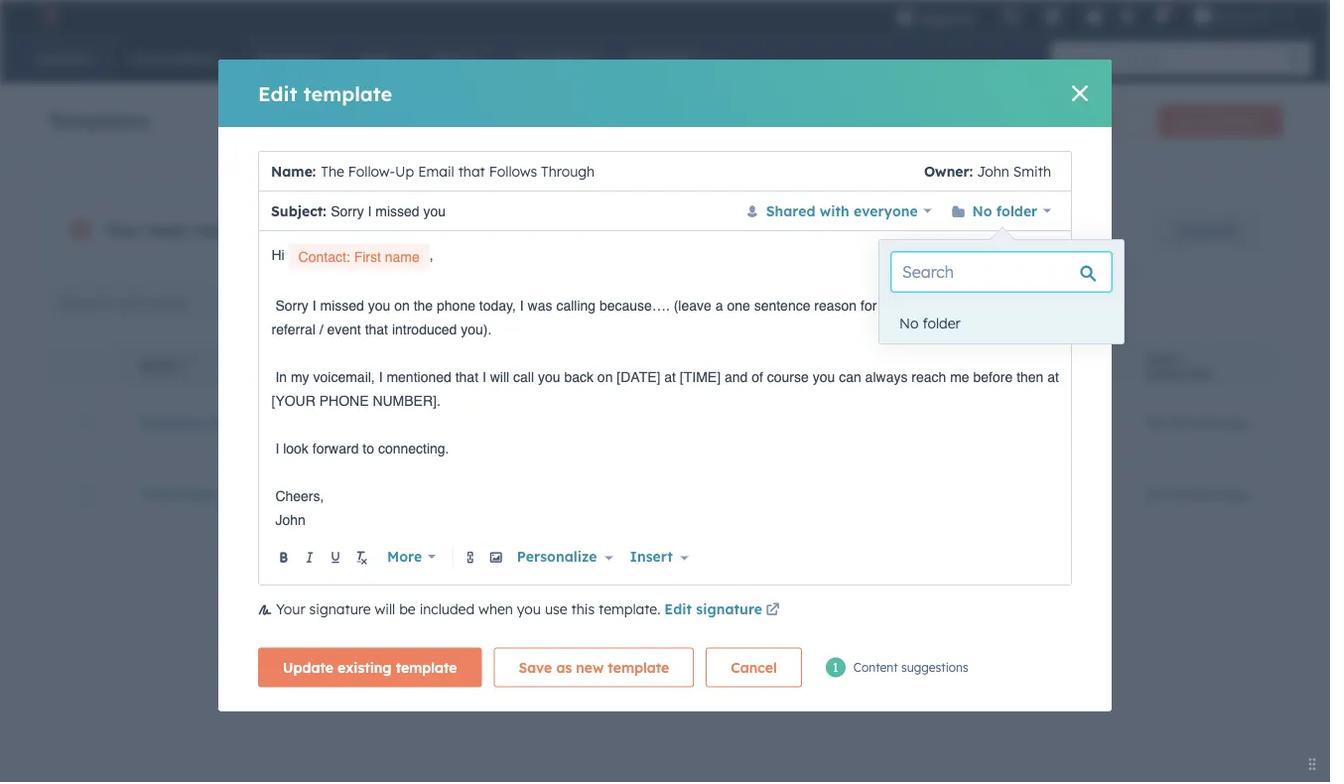 Task type: locate. For each thing, give the bounding box(es) containing it.
2 horizontal spatial that
[[455, 369, 479, 385]]

5 down subject: sorry i missed you
[[360, 220, 369, 240]]

john for cheers,
[[275, 512, 306, 528]]

0 horizontal spatial john
[[275, 512, 306, 528]]

calling icon button
[[994, 3, 1028, 29]]

1 vertical spatial no
[[900, 315, 919, 332]]

none text field containing hi
[[272, 243, 1063, 541]]

will left call
[[490, 369, 510, 385]]

date down no folder button
[[989, 359, 1020, 374]]

0 vertical spatial owner:
[[924, 162, 973, 180]]

1 vertical spatial on
[[598, 369, 613, 385]]

event
[[327, 321, 361, 337]]

2 horizontal spatial the
[[1034, 297, 1053, 313]]

2 vertical spatial folder
[[923, 315, 961, 332]]

1 vertical spatial owner:
[[294, 294, 340, 311]]

as
[[556, 659, 572, 676]]

2 of 5 created
[[836, 112, 927, 130]]

owner: up /
[[294, 294, 340, 311]]

1 press to sort. element from the left
[[882, 358, 890, 375]]

1 horizontal spatial no
[[973, 202, 993, 219]]

template down be
[[396, 659, 457, 676]]

no down owner: john smith
[[973, 202, 993, 219]]

folder for new folder button
[[996, 114, 1029, 129]]

your up the update
[[276, 601, 306, 618]]

i up first
[[368, 203, 372, 219]]

hi contact: first name ,
[[272, 247, 437, 264]]

1 horizontal spatial your
[[276, 601, 306, 618]]

no folder
[[973, 202, 1038, 219], [900, 315, 961, 332]]

2 vertical spatial created
[[1023, 359, 1078, 374]]

1 horizontal spatial at
[[1048, 369, 1059, 385]]

new folder button
[[951, 105, 1045, 137]]

personalize
[[517, 548, 597, 566]]

0 horizontal spatial will
[[375, 601, 395, 618]]

new down search hubspot search field
[[1175, 114, 1200, 129]]

created for 5
[[877, 112, 927, 130]]

1 the from the left
[[414, 297, 433, 313]]

sorry up the referral
[[275, 297, 309, 313]]

press to sort. element right date created
[[1084, 358, 1092, 375]]

signature
[[309, 601, 371, 618], [696, 601, 763, 618]]

0 horizontal spatial owner:
[[294, 294, 340, 311]]

signature inside the 'edit signature' link
[[696, 601, 763, 618]]

no
[[973, 202, 993, 219], [900, 315, 919, 332]]

owner: inside 'edit template' dialog
[[924, 162, 973, 180]]

0 horizontal spatial press to sort. element
[[882, 358, 890, 375]]

1 vertical spatial missed
[[320, 297, 364, 313]]

1 horizontal spatial with
[[820, 202, 850, 219]]

1 new from the left
[[968, 114, 993, 129]]

folder down or
[[923, 315, 961, 332]]

always
[[865, 369, 908, 385]]

sample
[[258, 414, 310, 431]]

with right shared
[[820, 202, 850, 219]]

i inside subject: sorry i missed you
[[368, 203, 372, 219]]

template down search hubspot search field
[[1204, 114, 1254, 129]]

0 horizontal spatial sorry
[[275, 297, 309, 313]]

be
[[399, 601, 416, 618]]

of down search search field
[[1019, 297, 1030, 313]]

press to sort. element inside owner button
[[882, 358, 890, 375]]

email
[[205, 414, 243, 431]]

the follow-up email that follows through
[[141, 485, 437, 503]]

1 horizontal spatial created
[[877, 112, 927, 130]]

mentioned
[[387, 369, 452, 385]]

john down cheers,
[[275, 512, 306, 528]]

the down search search field
[[1034, 297, 1053, 313]]

0 horizontal spatial no
[[900, 315, 919, 332]]

upgrade
[[919, 9, 974, 26], [1177, 221, 1237, 239]]

email
[[246, 485, 285, 503]]

on right back
[[598, 369, 613, 385]]

1 horizontal spatial sorry
[[331, 203, 364, 219]]

0 horizontal spatial the
[[414, 297, 433, 313]]

menu item
[[988, 0, 992, 32]]

subject:
[[271, 202, 326, 219]]

save as new template
[[519, 659, 669, 676]]

you up templates.
[[424, 203, 446, 219]]

0 vertical spatial created
[[877, 112, 927, 130]]

2 new from the left
[[1175, 114, 1200, 129]]

1
[[833, 660, 839, 675]]

sorry
[[331, 203, 364, 219], [275, 297, 309, 313]]

has
[[193, 220, 221, 240]]

1 horizontal spatial new
[[1175, 114, 1200, 129]]

0 horizontal spatial that
[[290, 485, 318, 503]]

i left look
[[275, 440, 279, 456]]

john left smith
[[977, 162, 1010, 180]]

name
[[385, 249, 420, 264], [980, 297, 1015, 313]]

upgrade inside menu
[[919, 9, 974, 26]]

2
[[836, 112, 844, 130], [293, 220, 302, 240]]

3 the from the left
[[1034, 297, 1053, 313]]

0 horizontal spatial created
[[227, 220, 288, 240]]

to
[[363, 440, 374, 456]]

edit up name:
[[258, 81, 297, 106]]

date created
[[989, 359, 1078, 374]]

1 horizontal spatial the
[[957, 297, 976, 313]]

missed inside sorry i missed you on the phone today, i was calling because…. (leave a one sentence reason for your call, or the name of the referral / event that introduced you).
[[320, 297, 364, 313]]

no folder down call,
[[900, 315, 961, 332]]

template right new
[[608, 659, 669, 676]]

0 vertical spatial 5
[[865, 112, 873, 130]]

on up the introduced in the top of the page
[[394, 297, 410, 313]]

1 horizontal spatial upgrade
[[1177, 221, 1237, 239]]

today,
[[479, 297, 516, 313]]

your for your team has created 2 out of 5 templates.
[[104, 220, 142, 240]]

the up the introduced in the top of the page
[[414, 297, 433, 313]]

i left call
[[483, 369, 486, 385]]

1 horizontal spatial signature
[[696, 601, 763, 618]]

1 vertical spatial 5
[[360, 220, 369, 240]]

5 up everyone
[[865, 112, 873, 130]]

missed up templates.
[[376, 203, 420, 219]]

with left "crm"
[[630, 222, 657, 239]]

connecting.
[[378, 440, 449, 456]]

Search search field
[[892, 252, 1112, 292]]

1 vertical spatial no folder
[[900, 315, 961, 332]]

0 vertical spatial missed
[[376, 203, 420, 219]]

more button
[[374, 544, 449, 570]]

date inside 'button'
[[989, 359, 1020, 374]]

1 horizontal spatial john
[[977, 162, 1010, 180]]

created left press to sort. icon
[[1023, 359, 1078, 374]]

missed up event
[[320, 297, 364, 313]]

templates banner
[[48, 99, 1283, 137]]

owner: up no folder dropdown button
[[924, 162, 973, 180]]

new
[[576, 659, 604, 676]]

name down search search field
[[980, 297, 1015, 313]]

0 horizontal spatial your
[[104, 220, 142, 240]]

upgrade image
[[897, 9, 915, 27]]

ascending sort. press to sort descending. element
[[183, 358, 191, 375]]

press to sort. element for owner
[[882, 358, 890, 375]]

press to sort. element
[[882, 358, 890, 375], [1084, 358, 1092, 375]]

0 vertical spatial upgrade
[[919, 9, 974, 26]]

1 vertical spatial folder
[[997, 202, 1038, 219]]

because….
[[600, 297, 670, 313]]

2 vertical spatial that
[[290, 485, 318, 503]]

0 horizontal spatial no folder
[[900, 315, 961, 332]]

marketplaces button
[[1032, 0, 1074, 32]]

press to sort. element inside date created 'button'
[[1084, 358, 1092, 375]]

edit
[[258, 81, 297, 106], [665, 601, 692, 618]]

johnsmith
[[1216, 7, 1275, 24]]

created
[[877, 112, 927, 130], [227, 220, 288, 240], [1023, 359, 1078, 374]]

of inside sorry i missed you on the phone today, i was calling because…. (leave a one sentence reason for your call, or the name of the referral / event that introduced you).
[[1019, 297, 1030, 313]]

None text field
[[272, 243, 1063, 541]]

0 vertical spatial your
[[104, 220, 142, 240]]

0 vertical spatial 2
[[836, 112, 844, 130]]

template inside popup button
[[1204, 114, 1254, 129]]

folder inside 'templates' banner
[[996, 114, 1029, 129]]

none text field inside 'edit template' dialog
[[272, 243, 1063, 541]]

1 horizontal spatial edit
[[665, 601, 692, 618]]

save
[[519, 659, 552, 676]]

cheers,
[[275, 488, 324, 504]]

1 horizontal spatial 2
[[836, 112, 844, 130]]

i look forward to connecting.
[[272, 440, 453, 456]]

date right press to sort. icon
[[1147, 352, 1179, 367]]

1 horizontal spatial that
[[365, 321, 388, 337]]

edit template
[[258, 81, 392, 106]]

breakup email - sample template link
[[141, 414, 378, 431]]

34
[[989, 414, 1004, 431], [1147, 414, 1163, 431], [989, 485, 1004, 503], [1147, 485, 1163, 503]]

new template button
[[1158, 105, 1283, 137]]

of up shared with everyone
[[848, 112, 861, 130]]

1 horizontal spatial missed
[[376, 203, 420, 219]]

that down "any"
[[365, 321, 388, 337]]

0 vertical spatial sorry
[[331, 203, 364, 219]]

,
[[430, 247, 434, 263]]

john for owner:
[[977, 162, 1010, 180]]

new inside button
[[968, 114, 993, 129]]

created up everyone
[[877, 112, 927, 130]]

0 vertical spatial john
[[977, 162, 1010, 180]]

2 inside 'templates' banner
[[836, 112, 844, 130]]

calling
[[556, 297, 596, 313]]

0 horizontal spatial missed
[[320, 297, 364, 313]]

0 horizontal spatial upgrade
[[919, 9, 974, 26]]

34 minutes ago
[[989, 414, 1090, 431], [1147, 414, 1249, 431], [989, 485, 1090, 503], [1147, 485, 1249, 503]]

new up owner: john smith
[[968, 114, 993, 129]]

date inside date modified
[[1147, 352, 1179, 367]]

then
[[1017, 369, 1044, 385]]

edit inside the 'edit signature' link
[[665, 601, 692, 618]]

notifications button
[[1144, 0, 1178, 32]]

more
[[523, 222, 556, 239]]

1 horizontal spatial name
[[980, 297, 1015, 313]]

i left was
[[520, 297, 524, 313]]

date for date created
[[989, 359, 1020, 374]]

folder down smith
[[997, 202, 1038, 219]]

created for has
[[227, 220, 288, 240]]

Search HubSpot search field
[[1052, 42, 1295, 75]]

1 horizontal spatial 5
[[865, 112, 873, 130]]

0 horizontal spatial signature
[[309, 601, 371, 618]]

1 at from the left
[[665, 369, 676, 385]]

2 press to sort. element from the left
[[1084, 358, 1092, 375]]

0 horizontal spatial new
[[968, 114, 993, 129]]

everyone
[[854, 202, 918, 219]]

and
[[725, 369, 748, 385]]

that right email
[[290, 485, 318, 503]]

settings link
[[1115, 5, 1140, 26]]

1 signature from the left
[[309, 601, 371, 618]]

name inside hi contact: first name ,
[[385, 249, 420, 264]]

0 vertical spatial name
[[385, 249, 420, 264]]

1 vertical spatial upgrade
[[1177, 221, 1237, 239]]

at right then on the top right
[[1048, 369, 1059, 385]]

your signature will be included when you use this template.
[[276, 601, 665, 618]]

folder inside dropdown button
[[997, 202, 1038, 219]]

signature left link opens in a new window image
[[696, 601, 763, 618]]

new inside popup button
[[1175, 114, 1200, 129]]

signature up existing
[[309, 601, 371, 618]]

0 vertical spatial on
[[394, 297, 410, 313]]

0 horizontal spatial name
[[385, 249, 420, 264]]

folder inside list box
[[923, 315, 961, 332]]

created inside 'templates' banner
[[877, 112, 927, 130]]

1 horizontal spatial on
[[598, 369, 613, 385]]

of down subject: sorry i missed you
[[338, 220, 355, 240]]

0 horizontal spatial at
[[665, 369, 676, 385]]

0 horizontal spatial on
[[394, 297, 410, 313]]

0 vertical spatial folder
[[996, 114, 1029, 129]]

minutes
[[1008, 414, 1060, 431], [1167, 414, 1219, 431], [1008, 485, 1060, 503], [1167, 485, 1219, 503]]

name left ,
[[385, 249, 420, 264]]

5 inside 'templates' banner
[[865, 112, 873, 130]]

no folder down owner: john smith
[[973, 202, 1038, 219]]

2 up shared with everyone
[[836, 112, 844, 130]]

1 horizontal spatial will
[[490, 369, 510, 385]]

hi
[[272, 247, 285, 263]]

edit signature link
[[665, 599, 783, 623]]

link opens in a new window image
[[766, 599, 780, 623]]

0 vertical spatial will
[[490, 369, 510, 385]]

folder up smith
[[996, 114, 1029, 129]]

0 vertical spatial with
[[820, 202, 850, 219]]

the right or
[[957, 297, 976, 313]]

missed
[[376, 203, 420, 219], [320, 297, 364, 313]]

john
[[977, 162, 1010, 180], [275, 512, 306, 528]]

1 horizontal spatial press to sort. element
[[1084, 358, 1092, 375]]

no down your
[[900, 315, 919, 332]]

0 horizontal spatial edit
[[258, 81, 297, 106]]

you left the use
[[517, 601, 541, 618]]

edit right template.
[[665, 601, 692, 618]]

john inside cheers, john
[[275, 512, 306, 528]]

that right mentioned
[[455, 369, 479, 385]]

owner: for owner: john smith
[[924, 162, 973, 180]]

1 vertical spatial your
[[276, 601, 306, 618]]

1 vertical spatial john
[[275, 512, 306, 528]]

of right 'and' at the right
[[752, 369, 764, 385]]

None text field
[[316, 151, 924, 191]]

no inside button
[[900, 315, 919, 332]]

2 signature from the left
[[696, 601, 763, 618]]

your
[[104, 220, 142, 240], [276, 601, 306, 618]]

sorry up out
[[331, 203, 364, 219]]

0 vertical spatial that
[[365, 321, 388, 337]]

i up number].
[[379, 369, 383, 385]]

2 the from the left
[[957, 297, 976, 313]]

2 horizontal spatial created
[[1023, 359, 1078, 374]]

i up the referral
[[313, 297, 316, 313]]

1 vertical spatial sorry
[[275, 297, 309, 313]]

menu
[[883, 0, 1307, 32]]

press to sort. element right owner
[[882, 358, 890, 375]]

will inside in my voicemail, i mentioned that i will call you back on [date] at [time] and of course you can always reach me before then at [your phone number].
[[490, 369, 510, 385]]

0 vertical spatial no
[[973, 202, 993, 219]]

folder
[[996, 114, 1029, 129], [997, 202, 1038, 219], [923, 315, 961, 332]]

0 vertical spatial no folder
[[973, 202, 1038, 219]]

1 vertical spatial created
[[227, 220, 288, 240]]

1 vertical spatial edit
[[665, 601, 692, 618]]

created up hi
[[227, 220, 288, 240]]

1 vertical spatial that
[[455, 369, 479, 385]]

5
[[865, 112, 873, 130], [360, 220, 369, 240]]

name
[[141, 359, 177, 374]]

you down first
[[368, 297, 391, 313]]

at left [time]
[[665, 369, 676, 385]]

your inside 'edit template' dialog
[[276, 601, 306, 618]]

that
[[365, 321, 388, 337], [455, 369, 479, 385], [290, 485, 318, 503]]

menu containing johnsmith
[[883, 0, 1307, 32]]

0 horizontal spatial with
[[630, 222, 657, 239]]

hubspot image
[[36, 4, 60, 28]]

sorry i missed you on the phone today, i was calling because…. (leave a one sentence reason for your call, or the name of the referral / event that introduced you).
[[272, 297, 1057, 337]]

folder for no folder button
[[923, 315, 961, 332]]

0 horizontal spatial date
[[989, 359, 1020, 374]]

1 vertical spatial name
[[980, 297, 1015, 313]]

2 down subject:
[[293, 220, 302, 240]]

of inside 'templates' banner
[[848, 112, 861, 130]]

will left be
[[375, 601, 395, 618]]

was
[[528, 297, 553, 313]]

edit template dialog
[[218, 60, 1112, 711]]

0 horizontal spatial 2
[[293, 220, 302, 240]]

you left can
[[813, 369, 835, 385]]

1 vertical spatial with
[[630, 222, 657, 239]]

at
[[665, 369, 676, 385], [1048, 369, 1059, 385]]

breakup
[[141, 414, 200, 431]]

link opens in a new window image
[[766, 604, 780, 618]]

your left team
[[104, 220, 142, 240]]

through
[[378, 485, 437, 503]]

0 vertical spatial edit
[[258, 81, 297, 106]]

1 horizontal spatial no folder
[[973, 202, 1038, 219]]

owner
[[830, 359, 876, 374]]

my
[[291, 369, 309, 385]]

1 horizontal spatial date
[[1147, 352, 1179, 367]]

1 horizontal spatial owner:
[[924, 162, 973, 180]]

edit for edit template
[[258, 81, 297, 106]]

when
[[479, 601, 513, 618]]

you
[[424, 203, 446, 219], [368, 297, 391, 313], [538, 369, 561, 385], [813, 369, 835, 385], [517, 601, 541, 618]]



Task type: describe. For each thing, give the bounding box(es) containing it.
out
[[307, 220, 333, 240]]

you).
[[461, 321, 492, 337]]

you inside subject: sorry i missed you
[[424, 203, 446, 219]]

cheers, john
[[272, 488, 328, 528]]

marketplaces image
[[1044, 9, 1062, 27]]

your for your signature will be included when you use this template.
[[276, 601, 306, 618]]

included
[[420, 601, 475, 618]]

calling icon image
[[1002, 8, 1020, 26]]

press to sort. image
[[882, 358, 890, 372]]

1 vertical spatial 2
[[293, 220, 302, 240]]

edit for edit signature
[[665, 601, 692, 618]]

that inside in my voicemail, i mentioned that i will call you back on [date] at [time] and of course you can always reach me before then at [your phone number].
[[455, 369, 479, 385]]

new template
[[1175, 114, 1254, 129]]

[time]
[[680, 369, 721, 385]]

sentence
[[754, 297, 811, 313]]

shared
[[766, 202, 816, 219]]

templates
[[48, 108, 149, 133]]

modified
[[1147, 367, 1212, 382]]

cancel button
[[706, 648, 802, 688]]

template inside button
[[396, 659, 457, 676]]

follows
[[323, 485, 374, 503]]

shared with everyone
[[766, 202, 918, 219]]

save as new template button
[[494, 648, 694, 688]]

reach
[[912, 369, 947, 385]]

0 horizontal spatial 5
[[360, 220, 369, 240]]

name button
[[118, 343, 806, 387]]

template.
[[599, 601, 661, 618]]

john smith image
[[1194, 7, 1212, 25]]

smith
[[1014, 162, 1052, 180]]

settings image
[[1119, 8, 1137, 26]]

suggestions
[[902, 660, 969, 675]]

or
[[941, 297, 953, 313]]

upgrade inside upgrade link
[[1177, 221, 1237, 239]]

2 at from the left
[[1048, 369, 1059, 385]]

for
[[861, 297, 877, 313]]

search image
[[1289, 52, 1303, 66]]

existing
[[338, 659, 392, 676]]

first
[[354, 249, 381, 264]]

signature for your
[[309, 601, 371, 618]]

date modified button
[[1124, 343, 1282, 387]]

can
[[839, 369, 862, 385]]

course
[[767, 369, 809, 385]]

created inside 'button'
[[1023, 359, 1078, 374]]

analyze
[[1074, 114, 1118, 129]]

before
[[974, 369, 1013, 385]]

phone
[[437, 297, 476, 313]]

name inside sorry i missed you on the phone today, i was calling because…. (leave a one sentence reason for your call, or the name of the referral / event that introduced you).
[[980, 297, 1015, 313]]

you inside sorry i missed you on the phone today, i was calling because…. (leave a one sentence reason for your call, or the name of the referral / event that introduced you).
[[368, 297, 391, 313]]

voicemail,
[[313, 369, 375, 385]]

No folder field
[[880, 240, 1124, 344]]

ascending sort. press to sort descending. image
[[183, 358, 191, 372]]

one
[[727, 297, 750, 313]]

call,
[[912, 297, 937, 313]]

template
[[314, 414, 378, 431]]

look
[[283, 440, 309, 456]]

new for new template
[[1175, 114, 1200, 129]]

of inside in my voicemail, i mentioned that i will call you back on [date] at [time] and of course you can always reach me before then at [your phone number].
[[752, 369, 764, 385]]

use
[[545, 601, 568, 618]]

owner: for owner:
[[294, 294, 340, 311]]

personalize button
[[509, 541, 617, 573]]

press to sort. image
[[1084, 358, 1092, 372]]

/
[[319, 321, 323, 337]]

sorry inside sorry i missed you on the phone today, i was calling because…. (leave a one sentence reason for your call, or the name of the referral / event that introduced you).
[[275, 297, 309, 313]]

referral
[[272, 321, 316, 337]]

no folder list box
[[880, 304, 1124, 344]]

any
[[349, 294, 375, 311]]

up
[[222, 485, 242, 503]]

-
[[247, 414, 253, 431]]

template up name:
[[304, 81, 392, 106]]

no folder button
[[952, 197, 1052, 225]]

template inside button
[[608, 659, 669, 676]]

content suggestions
[[854, 660, 969, 675]]

insert button
[[617, 544, 702, 570]]

analyze button
[[1057, 105, 1147, 137]]

team
[[147, 220, 188, 240]]

(leave
[[674, 297, 712, 313]]

templates.
[[374, 220, 458, 240]]

no inside dropdown button
[[973, 202, 993, 219]]

date for date modified
[[1147, 352, 1179, 367]]

owner button
[[806, 343, 965, 387]]

[date]
[[617, 369, 661, 385]]

shared with everyone button
[[745, 197, 932, 225]]

help image
[[1086, 9, 1104, 27]]

hubspot link
[[24, 4, 74, 28]]

back
[[564, 369, 594, 385]]

close image
[[1072, 85, 1088, 101]]

introduced
[[392, 321, 457, 337]]

with inside popup button
[[820, 202, 850, 219]]

update
[[283, 659, 334, 676]]

edit signature
[[665, 601, 763, 618]]

Sorry I missed you text field
[[331, 199, 732, 223]]

contact:
[[299, 249, 350, 264]]

reason
[[815, 297, 857, 313]]

unlock
[[474, 222, 519, 239]]

sorry inside subject: sorry i missed you
[[331, 203, 364, 219]]

forward
[[313, 440, 359, 456]]

signature for edit
[[696, 601, 763, 618]]

no folder inside button
[[900, 315, 961, 332]]

date modified
[[1147, 352, 1212, 382]]

press to sort. element for date created
[[1084, 358, 1092, 375]]

help button
[[1078, 0, 1111, 32]]

a
[[716, 297, 723, 313]]

the follow-up email that follows through link
[[141, 485, 437, 503]]

new for new folder
[[968, 114, 993, 129]]

update existing template button
[[258, 648, 482, 688]]

no folder button
[[880, 304, 1124, 344]]

suite
[[695, 222, 728, 239]]

in my voicemail, i mentioned that i will call you back on [date] at [time] and of course you can always reach me before then at [your phone number].
[[272, 369, 1063, 408]]

templates
[[560, 222, 626, 239]]

subject: sorry i missed you
[[271, 202, 446, 219]]

on inside in my voicemail, i mentioned that i will call you back on [date] at [time] and of course you can always reach me before then at [your phone number].
[[598, 369, 613, 385]]

content
[[854, 660, 898, 675]]

breakup email - sample template
[[141, 414, 378, 431]]

you right call
[[538, 369, 561, 385]]

1 vertical spatial will
[[375, 601, 395, 618]]

missed inside subject: sorry i missed you
[[376, 203, 420, 219]]

Search search field
[[48, 283, 282, 323]]

that inside sorry i missed you on the phone today, i was calling because…. (leave a one sentence reason for your call, or the name of the referral / event that introduced you).
[[365, 321, 388, 337]]

on inside sorry i missed you on the phone today, i was calling because…. (leave a one sentence reason for your call, or the name of the referral / event that introduced you).
[[394, 297, 410, 313]]

notifications image
[[1152, 9, 1170, 27]]

no folder inside dropdown button
[[973, 202, 1038, 219]]

name:
[[271, 162, 316, 180]]



Task type: vqa. For each thing, say whether or not it's contained in the screenshot.
record.
no



